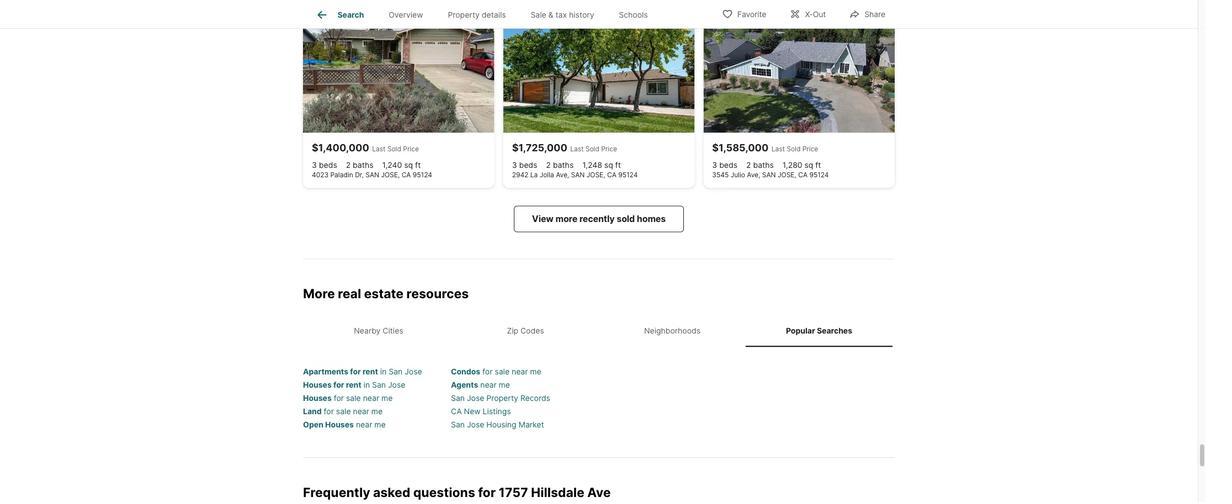 Task type: describe. For each thing, give the bounding box(es) containing it.
open
[[303, 420, 324, 429]]

3 beds for $1,725,000
[[512, 161, 538, 170]]

1 horizontal spatial property
[[487, 393, 519, 403]]

1,280
[[783, 161, 803, 170]]

2942 la jolla ave, san jose, ca 95124
[[512, 171, 638, 179]]

20,
[[749, 12, 759, 20]]

1,248
[[583, 161, 603, 170]]

jose left the condos
[[405, 367, 422, 376]]

&
[[549, 10, 554, 19]]

2 95124 from the left
[[619, 171, 638, 179]]

video tour
[[795, 12, 836, 20]]

market
[[519, 420, 544, 429]]

san jose property records
[[451, 393, 551, 403]]

condos
[[451, 367, 481, 376]]

for for apartments for rent
[[350, 367, 361, 376]]

neighborhoods
[[645, 326, 701, 336]]

favorite button
[[713, 2, 776, 25]]

ca new listings
[[451, 406, 511, 416]]

search
[[338, 10, 364, 19]]

more
[[556, 214, 578, 224]]

4023
[[312, 171, 329, 179]]

popular searches
[[787, 326, 853, 336]]

3 beds for $1,585,000
[[713, 161, 738, 170]]

view
[[532, 214, 554, 224]]

3545
[[713, 171, 729, 179]]

view more recently sold homes button
[[514, 206, 685, 232]]

sold for $1,585,000
[[714, 12, 732, 20]]

jose, for $1,400,000
[[381, 171, 400, 179]]

apartments
[[303, 367, 349, 376]]

2 for $1,725,000
[[547, 161, 551, 170]]

new
[[464, 406, 481, 416]]

sold for $1,725,000
[[514, 12, 532, 20]]

price for $1,585,000
[[803, 145, 819, 153]]

near for houses for sale near me
[[363, 393, 380, 403]]

near for land for sale near me
[[353, 406, 370, 416]]

for for houses for rent
[[334, 380, 344, 389]]

sold for $1,585,000
[[787, 145, 801, 153]]

search link
[[316, 8, 364, 22]]

housing
[[487, 420, 517, 429]]

95124 for $1,400,000
[[413, 171, 433, 179]]

for for condos
[[483, 367, 493, 376]]

details
[[482, 10, 506, 19]]

may
[[333, 12, 348, 20]]

2023 for $1,400,000
[[356, 12, 373, 20]]

asked
[[373, 484, 411, 500]]

agents
[[451, 380, 479, 389]]

frequently
[[303, 484, 370, 500]]

hillsdale
[[531, 484, 585, 500]]

san jose housing market link
[[451, 420, 544, 429]]

$1,400,000
[[312, 142, 369, 154]]

2 baths for $1,400,000
[[346, 161, 374, 170]]

near down condos for sale near me
[[481, 380, 497, 389]]

agents near me
[[451, 380, 510, 389]]

estate
[[364, 286, 404, 301]]

san down "apartments for rent in san jose"
[[372, 380, 386, 389]]

3 beds for $1,400,000
[[312, 161, 337, 170]]

overview
[[389, 10, 423, 19]]

near for condos for sale near me
[[512, 367, 528, 376]]

beds for $1,725,000
[[520, 161, 538, 170]]

share
[[865, 10, 886, 19]]

more
[[303, 286, 335, 301]]

property inside tab
[[448, 10, 480, 19]]

for left '1757'
[[478, 484, 496, 500]]

rent for houses for rent
[[346, 380, 362, 389]]

apartments for rent in san jose
[[303, 367, 422, 376]]

sale for condos
[[495, 367, 510, 376]]

ca down 1,280 sq ft
[[799, 171, 808, 179]]

codes
[[521, 326, 544, 336]]

open houses near me
[[303, 420, 386, 429]]

4023 paladin dr, san jose, ca 95124
[[312, 171, 433, 179]]

property details
[[448, 10, 506, 19]]

2023 for $1,585,000
[[760, 12, 778, 20]]

tax
[[556, 10, 567, 19]]

sold for $1,400,000
[[388, 145, 402, 153]]

ft for $1,585,000
[[816, 161, 822, 170]]

3545 julio ave, san jose, ca 95124
[[713, 171, 829, 179]]

san for $1,585,000
[[763, 171, 776, 179]]

tab list containing search
[[303, 0, 670, 28]]

$1,725,000 last sold price
[[512, 142, 617, 154]]

nearby
[[354, 326, 381, 336]]

sale & tax history
[[531, 10, 595, 19]]

2942
[[512, 171, 529, 179]]

ave
[[588, 484, 611, 500]]

real
[[338, 286, 361, 301]]

searches
[[817, 326, 853, 336]]

paladin
[[331, 171, 353, 179]]

photo of 4023 paladin dr, san jose, ca 95124 image
[[303, 5, 495, 133]]

me up san jose property records at the left bottom of page
[[499, 380, 510, 389]]

$1,400,000 last sold price
[[312, 142, 419, 154]]

x-
[[806, 10, 814, 19]]

favorite
[[738, 10, 767, 19]]

ca new listings link
[[451, 406, 511, 416]]

more real estate resources heading
[[303, 286, 895, 315]]

3 for $1,400,000
[[312, 161, 317, 170]]

julio
[[731, 171, 746, 179]]

overview tab
[[377, 2, 436, 28]]

price for $1,400,000
[[403, 145, 419, 153]]

2 for $1,400,000
[[346, 161, 351, 170]]

photo of 2942 la jolla ave, san jose, ca 95124 image
[[504, 5, 695, 133]]

jolla
[[540, 171, 554, 179]]

jose down new
[[467, 420, 485, 429]]

me for condos for sale near me
[[530, 367, 542, 376]]

2 jose, from the left
[[587, 171, 606, 179]]

$1,585,000 last sold price
[[713, 142, 819, 154]]

san jose property records link
[[451, 393, 551, 403]]



Task type: vqa. For each thing, say whether or not it's contained in the screenshot.
1 for Alzada
no



Task type: locate. For each thing, give the bounding box(es) containing it.
last inside $1,585,000 last sold price
[[772, 145, 785, 153]]

san
[[389, 367, 403, 376], [372, 380, 386, 389], [451, 393, 465, 403], [451, 420, 465, 429]]

baths for $1,585,000
[[754, 161, 774, 170]]

jose, down 1,280
[[778, 171, 797, 179]]

0 vertical spatial sale
[[495, 367, 510, 376]]

2 horizontal spatial 3
[[713, 161, 718, 170]]

2023 right 30,
[[560, 12, 578, 20]]

me down houses for sale near me
[[372, 406, 383, 416]]

2 tab list from the top
[[303, 315, 895, 347]]

3 up 4023
[[312, 161, 317, 170]]

0 horizontal spatial ave,
[[556, 171, 570, 179]]

95124 for $1,585,000
[[810, 171, 829, 179]]

in for apartments for rent
[[380, 367, 387, 376]]

in down "apartments for rent in san jose"
[[364, 380, 370, 389]]

jose,
[[381, 171, 400, 179], [587, 171, 606, 179], [778, 171, 797, 179]]

sale & tax history tab
[[519, 2, 607, 28]]

1 95124 from the left
[[413, 171, 433, 179]]

2 baths up dr,
[[346, 161, 374, 170]]

popular searches tab
[[746, 317, 893, 345]]

1 2 baths from the left
[[346, 161, 374, 170]]

ca
[[402, 171, 411, 179], [608, 171, 617, 179], [799, 171, 808, 179], [451, 406, 462, 416]]

3 2 baths from the left
[[747, 161, 774, 170]]

0 horizontal spatial sq
[[405, 161, 413, 170]]

3 san from the left
[[763, 171, 776, 179]]

records
[[521, 393, 551, 403]]

2 baths up jolla
[[547, 161, 574, 170]]

me up records
[[530, 367, 542, 376]]

near down houses for rent in san jose at the bottom left of the page
[[363, 393, 380, 403]]

$1,585,000
[[713, 142, 769, 154]]

nearby cities
[[354, 326, 404, 336]]

2 horizontal spatial sq
[[805, 161, 814, 170]]

0 vertical spatial houses
[[303, 380, 332, 389]]

2 price from the left
[[602, 145, 617, 153]]

property left details
[[448, 10, 480, 19]]

houses down land for sale near me
[[325, 420, 354, 429]]

95124 down 1,240 sq ft in the left of the page
[[413, 171, 433, 179]]

3 sold from the left
[[714, 12, 732, 20]]

95124 down 1,248 sq ft
[[619, 171, 638, 179]]

0 horizontal spatial sold
[[388, 145, 402, 153]]

houses for houses for sale near me
[[303, 393, 332, 403]]

sale down houses for rent in san jose at the bottom left of the page
[[346, 393, 361, 403]]

2 horizontal spatial last
[[772, 145, 785, 153]]

3 baths from the left
[[754, 161, 774, 170]]

2 horizontal spatial beds
[[720, 161, 738, 170]]

ave,
[[556, 171, 570, 179], [748, 171, 761, 179]]

sale for houses
[[346, 393, 361, 403]]

2 horizontal spatial ft
[[816, 161, 822, 170]]

homes
[[637, 214, 666, 224]]

sq right 1,240
[[405, 161, 413, 170]]

price inside $1,585,000 last sold price
[[803, 145, 819, 153]]

1 vertical spatial tab list
[[303, 315, 895, 347]]

0 horizontal spatial 2
[[346, 161, 351, 170]]

1,248 sq ft
[[583, 161, 621, 170]]

1 horizontal spatial ft
[[616, 161, 621, 170]]

2 2 from the left
[[547, 161, 551, 170]]

neighborhoods tab
[[599, 317, 746, 345]]

3 95124 from the left
[[810, 171, 829, 179]]

1 horizontal spatial sq
[[605, 161, 614, 170]]

rent up houses for rent in san jose at the bottom left of the page
[[363, 367, 378, 376]]

2 horizontal spatial 3 beds
[[713, 161, 738, 170]]

sold for $1,725,000
[[586, 145, 600, 153]]

jose, down 1,240
[[381, 171, 400, 179]]

price up 1,240 sq ft in the left of the page
[[403, 145, 419, 153]]

tab list containing nearby cities
[[303, 315, 895, 347]]

schools
[[619, 10, 648, 19]]

san down agents
[[451, 393, 465, 403]]

for
[[350, 367, 361, 376], [483, 367, 493, 376], [334, 380, 344, 389], [334, 393, 344, 403], [324, 406, 334, 416], [478, 484, 496, 500]]

last inside $1,400,000 last sold price
[[372, 145, 386, 153]]

for up houses for rent in san jose at the bottom left of the page
[[350, 367, 361, 376]]

2 san from the left
[[572, 171, 585, 179]]

price inside $1,400,000 last sold price
[[403, 145, 419, 153]]

1 horizontal spatial jose,
[[587, 171, 606, 179]]

sold inside $1,400,000 last sold price
[[388, 145, 402, 153]]

in up houses for rent in san jose at the bottom left of the page
[[380, 367, 387, 376]]

2 horizontal spatial price
[[803, 145, 819, 153]]

for up land for sale near me
[[334, 393, 344, 403]]

rent for apartments for rent
[[363, 367, 378, 376]]

2 vertical spatial houses
[[325, 420, 354, 429]]

30,
[[548, 12, 559, 20]]

for for houses
[[334, 393, 344, 403]]

ft right '1,248'
[[616, 161, 621, 170]]

price
[[403, 145, 419, 153], [602, 145, 617, 153], [803, 145, 819, 153]]

sold for $1,400,000
[[313, 12, 331, 20]]

0 horizontal spatial 3
[[312, 161, 317, 170]]

0 horizontal spatial 2023
[[356, 12, 373, 20]]

schools tab
[[607, 2, 661, 28]]

0 horizontal spatial san
[[366, 171, 380, 179]]

cities
[[383, 326, 404, 336]]

2 beds from the left
[[520, 161, 538, 170]]

sold
[[388, 145, 402, 153], [586, 145, 600, 153], [787, 145, 801, 153]]

baths up the 2942 la jolla ave, san jose, ca 95124
[[553, 161, 574, 170]]

san for $1,400,000
[[366, 171, 380, 179]]

2 2 baths from the left
[[547, 161, 574, 170]]

sq for $1,725,000
[[605, 161, 614, 170]]

san down new
[[451, 420, 465, 429]]

houses for houses for rent in san jose
[[303, 380, 332, 389]]

0 horizontal spatial jose,
[[381, 171, 400, 179]]

2 vertical spatial sale
[[336, 406, 351, 416]]

2 baths for $1,585,000
[[747, 161, 774, 170]]

1 horizontal spatial rent
[[363, 367, 378, 376]]

me down land for sale near me
[[375, 420, 386, 429]]

1 horizontal spatial sold
[[514, 12, 532, 20]]

1 vertical spatial property
[[487, 393, 519, 403]]

last for $1,400,000
[[372, 145, 386, 153]]

1 horizontal spatial last
[[571, 145, 584, 153]]

sold up 1,240
[[388, 145, 402, 153]]

2 baths
[[346, 161, 374, 170], [547, 161, 574, 170], [747, 161, 774, 170]]

3 for $1,585,000
[[713, 161, 718, 170]]

jose down "apartments for rent in san jose"
[[388, 380, 406, 389]]

price up 1,280 sq ft
[[803, 145, 819, 153]]

jun for $1,725,000
[[533, 12, 547, 20]]

3 3 from the left
[[713, 161, 718, 170]]

condos for sale near me
[[451, 367, 542, 376]]

last up '1,248'
[[571, 145, 584, 153]]

0 horizontal spatial 2 baths
[[346, 161, 374, 170]]

1 horizontal spatial price
[[602, 145, 617, 153]]

1 horizontal spatial 2023
[[560, 12, 578, 20]]

near
[[512, 367, 528, 376], [481, 380, 497, 389], [363, 393, 380, 403], [353, 406, 370, 416], [356, 420, 373, 429]]

2 horizontal spatial 2
[[747, 161, 752, 170]]

property details tab
[[436, 2, 519, 28]]

x-out button
[[781, 2, 836, 25]]

1 ave, from the left
[[556, 171, 570, 179]]

3 2 from the left
[[747, 161, 752, 170]]

land for sale near me
[[303, 406, 383, 416]]

me for land for sale near me
[[372, 406, 383, 416]]

3 price from the left
[[803, 145, 819, 153]]

ca left new
[[451, 406, 462, 416]]

0 vertical spatial rent
[[363, 367, 378, 376]]

sold jun 20, 2023
[[714, 12, 778, 20]]

3 up 2942
[[512, 161, 517, 170]]

2 horizontal spatial 95124
[[810, 171, 829, 179]]

me
[[530, 367, 542, 376], [499, 380, 510, 389], [382, 393, 393, 403], [372, 406, 383, 416], [375, 420, 386, 429]]

ca down 1,248 sq ft
[[608, 171, 617, 179]]

rent up houses for sale near me
[[346, 380, 362, 389]]

0 horizontal spatial baths
[[353, 161, 374, 170]]

1 horizontal spatial jun
[[734, 12, 747, 20]]

1,240
[[383, 161, 402, 170]]

2 up jolla
[[547, 161, 551, 170]]

zip codes tab
[[452, 317, 599, 345]]

in for houses for rent
[[364, 380, 370, 389]]

0 horizontal spatial ft
[[415, 161, 421, 170]]

video
[[795, 12, 816, 20]]

1757
[[499, 484, 528, 500]]

1 tab list from the top
[[303, 0, 670, 28]]

1 horizontal spatial 3 beds
[[512, 161, 538, 170]]

3
[[312, 161, 317, 170], [512, 161, 517, 170], [713, 161, 718, 170]]

photo of 3545 julio ave, san jose, ca 95124 image
[[704, 5, 895, 133]]

sold inside $1,725,000 last sold price
[[586, 145, 600, 153]]

san jose housing market
[[451, 420, 544, 429]]

listings
[[483, 406, 511, 416]]

questions
[[414, 484, 476, 500]]

3 ft from the left
[[816, 161, 822, 170]]

1 price from the left
[[403, 145, 419, 153]]

baths up '3545 julio ave, san jose, ca 95124'
[[754, 161, 774, 170]]

1 3 from the left
[[312, 161, 317, 170]]

1 sq from the left
[[405, 161, 413, 170]]

sale up agents near me
[[495, 367, 510, 376]]

frequently asked questions for 1757 hillsdale ave
[[303, 484, 611, 500]]

nearby cities tab
[[305, 317, 452, 345]]

baths for $1,400,000
[[353, 161, 374, 170]]

1 horizontal spatial sold
[[586, 145, 600, 153]]

near down houses for sale near me
[[353, 406, 370, 416]]

jun left the 20,
[[734, 12, 747, 20]]

sold left favorite
[[714, 12, 732, 20]]

3 2023 from the left
[[760, 12, 778, 20]]

sq right 1,280
[[805, 161, 814, 170]]

2 horizontal spatial sold
[[714, 12, 732, 20]]

2 sold from the left
[[586, 145, 600, 153]]

san
[[366, 171, 380, 179], [572, 171, 585, 179], [763, 171, 776, 179]]

baths up dr,
[[353, 161, 374, 170]]

1 horizontal spatial 2
[[547, 161, 551, 170]]

1 vertical spatial in
[[364, 380, 370, 389]]

1 jun from the left
[[533, 12, 547, 20]]

x-out
[[806, 10, 827, 19]]

1 2023 from the left
[[356, 12, 373, 20]]

recently
[[580, 214, 615, 224]]

2 sq from the left
[[605, 161, 614, 170]]

jun
[[533, 12, 547, 20], [734, 12, 747, 20]]

2 3 from the left
[[512, 161, 517, 170]]

sold
[[617, 214, 635, 224]]

1 vertical spatial houses
[[303, 393, 332, 403]]

0 horizontal spatial 3 beds
[[312, 161, 337, 170]]

popular
[[787, 326, 816, 336]]

houses up land
[[303, 393, 332, 403]]

beds up the 3545
[[720, 161, 738, 170]]

jun for $1,585,000
[[734, 12, 747, 20]]

sold up '1,248'
[[586, 145, 600, 153]]

beds for $1,400,000
[[319, 161, 337, 170]]

95124 down 1,280 sq ft
[[810, 171, 829, 179]]

more real estate resources
[[303, 286, 469, 301]]

1 horizontal spatial beds
[[520, 161, 538, 170]]

2 jun from the left
[[734, 12, 747, 20]]

sale
[[531, 10, 547, 19]]

0 horizontal spatial jun
[[533, 12, 547, 20]]

0 horizontal spatial in
[[364, 380, 370, 389]]

baths for $1,725,000
[[553, 161, 574, 170]]

sold
[[313, 12, 331, 20], [514, 12, 532, 20], [714, 12, 732, 20]]

resources
[[407, 286, 469, 301]]

zip codes
[[507, 326, 544, 336]]

tour
[[818, 12, 836, 20]]

1 horizontal spatial 95124
[[619, 171, 638, 179]]

last up 1,240
[[372, 145, 386, 153]]

sold up 1,280
[[787, 145, 801, 153]]

0 horizontal spatial beds
[[319, 161, 337, 170]]

houses for rent in san jose
[[303, 380, 406, 389]]

la
[[531, 171, 538, 179]]

baths
[[353, 161, 374, 170], [553, 161, 574, 170], [754, 161, 774, 170]]

houses for sale near me
[[303, 393, 393, 403]]

sold may 1, 2023
[[313, 12, 373, 20]]

price inside $1,725,000 last sold price
[[602, 145, 617, 153]]

for for land
[[324, 406, 334, 416]]

price up 1,248 sq ft
[[602, 145, 617, 153]]

last
[[372, 145, 386, 153], [571, 145, 584, 153], [772, 145, 785, 153]]

2 horizontal spatial jose,
[[778, 171, 797, 179]]

san right dr,
[[366, 171, 380, 179]]

sq for $1,400,000
[[405, 161, 413, 170]]

0 horizontal spatial sold
[[313, 12, 331, 20]]

share button
[[840, 2, 895, 25]]

property up listings
[[487, 393, 519, 403]]

3 beds up 4023
[[312, 161, 337, 170]]

me for houses for sale near me
[[382, 393, 393, 403]]

1 vertical spatial sale
[[346, 393, 361, 403]]

ave, right julio
[[748, 171, 761, 179]]

2023 right "1,"
[[356, 12, 373, 20]]

1 horizontal spatial san
[[572, 171, 585, 179]]

ft right 1,240
[[415, 161, 421, 170]]

1 3 beds from the left
[[312, 161, 337, 170]]

jose
[[405, 367, 422, 376], [388, 380, 406, 389], [467, 393, 485, 403], [467, 420, 485, 429]]

3 sq from the left
[[805, 161, 814, 170]]

land
[[303, 406, 322, 416]]

1,
[[350, 12, 354, 20]]

1 horizontal spatial in
[[380, 367, 387, 376]]

3 beds
[[312, 161, 337, 170], [512, 161, 538, 170], [713, 161, 738, 170]]

1 ft from the left
[[415, 161, 421, 170]]

ft for $1,725,000
[[616, 161, 621, 170]]

0 vertical spatial in
[[380, 367, 387, 376]]

jun left the &
[[533, 12, 547, 20]]

2 horizontal spatial 2023
[[760, 12, 778, 20]]

1 horizontal spatial 2 baths
[[547, 161, 574, 170]]

2 3 beds from the left
[[512, 161, 538, 170]]

1 beds from the left
[[319, 161, 337, 170]]

2023 right the 20,
[[760, 12, 778, 20]]

2 baths up '3545 julio ave, san jose, ca 95124'
[[747, 161, 774, 170]]

3 sold from the left
[[787, 145, 801, 153]]

2 ft from the left
[[616, 161, 621, 170]]

sold right details
[[514, 12, 532, 20]]

beds up 4023
[[319, 161, 337, 170]]

san down $1,585,000 last sold price
[[763, 171, 776, 179]]

houses
[[303, 380, 332, 389], [303, 393, 332, 403], [325, 420, 354, 429]]

jose up new
[[467, 393, 485, 403]]

0 horizontal spatial rent
[[346, 380, 362, 389]]

ave, right jolla
[[556, 171, 570, 179]]

0 vertical spatial property
[[448, 10, 480, 19]]

3 last from the left
[[772, 145, 785, 153]]

1 baths from the left
[[353, 161, 374, 170]]

beds for $1,585,000
[[720, 161, 738, 170]]

1 horizontal spatial 3
[[512, 161, 517, 170]]

3 up the 3545
[[713, 161, 718, 170]]

for up agents near me
[[483, 367, 493, 376]]

2 down '$1,585,000' at the top right of the page
[[747, 161, 752, 170]]

zip
[[507, 326, 519, 336]]

1 horizontal spatial ave,
[[748, 171, 761, 179]]

2 up paladin
[[346, 161, 351, 170]]

1 2 from the left
[[346, 161, 351, 170]]

jose, for $1,585,000
[[778, 171, 797, 179]]

1 jose, from the left
[[381, 171, 400, 179]]

ft right 1,280
[[816, 161, 822, 170]]

2 horizontal spatial 2 baths
[[747, 161, 774, 170]]

for up houses for sale near me
[[334, 380, 344, 389]]

$1,725,000
[[512, 142, 568, 154]]

0 horizontal spatial price
[[403, 145, 419, 153]]

san down cities at the left of the page
[[389, 367, 403, 376]]

tab list
[[303, 0, 670, 28], [303, 315, 895, 347]]

ft for $1,400,000
[[415, 161, 421, 170]]

houses down apartments
[[303, 380, 332, 389]]

sold jun 30, 2023
[[514, 12, 578, 20]]

sold inside $1,585,000 last sold price
[[787, 145, 801, 153]]

jose, down '1,248'
[[587, 171, 606, 179]]

sold left may at the top of the page
[[313, 12, 331, 20]]

out
[[813, 10, 827, 19]]

2 for $1,585,000
[[747, 161, 752, 170]]

0 horizontal spatial property
[[448, 10, 480, 19]]

2 sold from the left
[[514, 12, 532, 20]]

1 sold from the left
[[313, 12, 331, 20]]

1 last from the left
[[372, 145, 386, 153]]

beds up la
[[520, 161, 538, 170]]

ca down 1,240 sq ft in the left of the page
[[402, 171, 411, 179]]

dr,
[[355, 171, 364, 179]]

for right land
[[324, 406, 334, 416]]

last inside $1,725,000 last sold price
[[571, 145, 584, 153]]

3 for $1,725,000
[[512, 161, 517, 170]]

sq
[[405, 161, 413, 170], [605, 161, 614, 170], [805, 161, 814, 170]]

price for $1,725,000
[[602, 145, 617, 153]]

ft
[[415, 161, 421, 170], [616, 161, 621, 170], [816, 161, 822, 170]]

last up 1,280
[[772, 145, 785, 153]]

2 2023 from the left
[[560, 12, 578, 20]]

near down land for sale near me
[[356, 420, 373, 429]]

1 horizontal spatial baths
[[553, 161, 574, 170]]

2 baths for $1,725,000
[[547, 161, 574, 170]]

3 3 beds from the left
[[713, 161, 738, 170]]

2 last from the left
[[571, 145, 584, 153]]

2 ave, from the left
[[748, 171, 761, 179]]

0 vertical spatial tab list
[[303, 0, 670, 28]]

0 horizontal spatial last
[[372, 145, 386, 153]]

history
[[570, 10, 595, 19]]

1,240 sq ft
[[383, 161, 421, 170]]

2 baths from the left
[[553, 161, 574, 170]]

2 horizontal spatial baths
[[754, 161, 774, 170]]

0 horizontal spatial 95124
[[413, 171, 433, 179]]

3 beds from the left
[[720, 161, 738, 170]]

2023 for $1,725,000
[[560, 12, 578, 20]]

2 horizontal spatial sold
[[787, 145, 801, 153]]

3 jose, from the left
[[778, 171, 797, 179]]

3 beds up the 3545
[[713, 161, 738, 170]]

1 vertical spatial rent
[[346, 380, 362, 389]]

1 san from the left
[[366, 171, 380, 179]]

me down houses for rent in san jose at the bottom left of the page
[[382, 393, 393, 403]]

sq for $1,585,000
[[805, 161, 814, 170]]

3 beds up 2942
[[512, 161, 538, 170]]

near up records
[[512, 367, 528, 376]]

view more recently sold homes
[[532, 214, 666, 224]]

sale
[[495, 367, 510, 376], [346, 393, 361, 403], [336, 406, 351, 416]]

sq right '1,248'
[[605, 161, 614, 170]]

last for $1,725,000
[[571, 145, 584, 153]]

last for $1,585,000
[[772, 145, 785, 153]]

beds
[[319, 161, 337, 170], [520, 161, 538, 170], [720, 161, 738, 170]]

sale up open houses near me
[[336, 406, 351, 416]]

2 horizontal spatial san
[[763, 171, 776, 179]]

san down '1,248'
[[572, 171, 585, 179]]

sale for land
[[336, 406, 351, 416]]

1 sold from the left
[[388, 145, 402, 153]]



